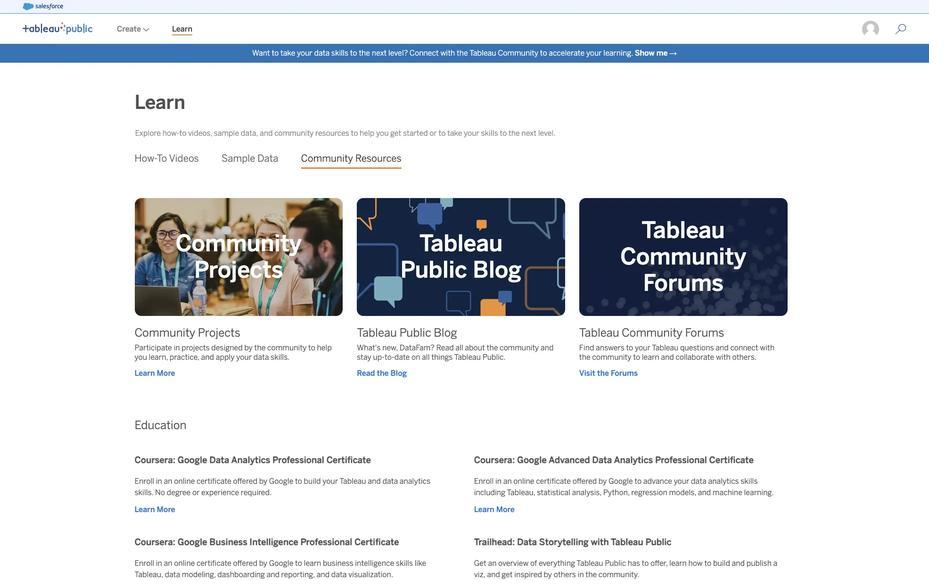Task type: locate. For each thing, give the bounding box(es) containing it.
learn left how
[[670, 559, 687, 568]]

projects for community projects
[[194, 257, 283, 284]]

0 horizontal spatial build
[[304, 477, 321, 486]]

2 vertical spatial forums
[[612, 369, 638, 378]]

google inside enroll in an online certificate offered by google to build your tableau and data analytics skills. no degree or experience required.
[[269, 477, 294, 486]]

google inside enroll in an online certificate offered by google to advance your data analytics skills including tableau, statistical analysis, python, regression models, and machine learning.
[[609, 477, 633, 486]]

0 horizontal spatial take
[[281, 49, 296, 58]]

community projects link
[[135, 198, 358, 316], [135, 326, 241, 340]]

to inside enroll in an online certificate offered by google to learn business intelligence skills like tableau, data modeling, dashboarding and reporting, and data visualization.
[[295, 559, 302, 568]]

all left about on the bottom of page
[[456, 343, 464, 352]]

projects
[[194, 257, 283, 284], [198, 326, 241, 340]]

an inside enroll in an online certificate offered by google to advance your data analytics skills including tableau, statistical analysis, python, regression models, and machine learning.
[[504, 477, 512, 486]]

in inside enroll in an online certificate offered by google to learn business intelligence skills like tableau, data modeling, dashboarding and reporting, and data visualization.
[[156, 559, 162, 568]]

help left what's
[[317, 343, 332, 352]]

→
[[670, 49, 678, 58]]

blog for tableau public blog what's new, datafam? read all about the community and stay up-to-date on all things tableau public.
[[434, 326, 458, 340]]

learn inside tableau community forums find answers to your tableau questions and connect with the community to learn and collaborate with others.
[[643, 353, 660, 362]]

show me link
[[635, 49, 668, 58]]

analytics
[[400, 477, 431, 486], [709, 477, 740, 486]]

and
[[260, 129, 273, 138], [541, 343, 554, 352], [716, 343, 729, 352], [201, 353, 214, 362], [662, 353, 675, 362], [368, 477, 381, 486], [699, 488, 712, 497], [733, 559, 746, 568], [267, 570, 280, 579], [317, 570, 330, 579], [487, 570, 500, 579]]

0 vertical spatial projects
[[194, 257, 283, 284]]

1 horizontal spatial learn
[[643, 353, 660, 362]]

0 vertical spatial build
[[304, 477, 321, 486]]

tableau inside tableau community forums
[[642, 217, 726, 244]]

learn more link
[[135, 368, 343, 379], [135, 505, 175, 516], [475, 505, 515, 516]]

data up of on the bottom right of page
[[518, 537, 537, 548]]

degree
[[167, 488, 191, 497]]

enroll inside enroll in an online certificate offered by google to learn business intelligence skills like tableau, data modeling, dashboarding and reporting, and data visualization.
[[135, 559, 154, 568]]

offered inside enroll in an online certificate offered by google to advance your data analytics skills including tableau, statistical analysis, python, regression models, and machine learning.
[[573, 477, 597, 486]]

you inside community projects participate in projects designed by the community to help you learn, practice, and apply your data skills.
[[135, 353, 147, 362]]

learn,
[[149, 353, 168, 362]]

with left others.
[[717, 353, 731, 362]]

an for coursera: google data analytics professional certificate
[[164, 477, 172, 486]]

publish
[[747, 559, 772, 568]]

professional up business
[[301, 537, 353, 548]]

certificate up statistical
[[537, 477, 571, 486]]

online inside enroll in an online certificate offered by google to build your tableau and data analytics skills. no degree or experience required.
[[174, 477, 195, 486]]

the left level?
[[359, 49, 370, 58]]

0 vertical spatial you
[[377, 129, 389, 138]]

2 analytics from the left
[[709, 477, 740, 486]]

2 horizontal spatial blog
[[473, 257, 522, 284]]

learn more
[[135, 369, 175, 378], [135, 505, 175, 514], [475, 505, 515, 514]]

certificate for advanced
[[537, 477, 571, 486]]

google up python, on the right bottom of the page
[[609, 477, 633, 486]]

1 vertical spatial read
[[357, 369, 375, 378]]

enroll inside enroll in an online certificate offered by google to build your tableau and data analytics skills. no degree or experience required.
[[135, 477, 154, 486]]

visit the forums link
[[580, 368, 788, 379]]

has
[[628, 559, 641, 568]]

you down participate in the left bottom of the page
[[135, 353, 147, 362]]

blog
[[473, 257, 522, 284], [434, 326, 458, 340], [391, 369, 407, 378]]

1 vertical spatial tableau,
[[135, 570, 163, 579]]

skills inside enroll in an online certificate offered by google to learn business intelligence skills like tableau, data modeling, dashboarding and reporting, and data visualization.
[[396, 559, 413, 568]]

offered inside enroll in an online certificate offered by google to learn business intelligence skills like tableau, data modeling, dashboarding and reporting, and data visualization.
[[233, 559, 258, 568]]

sample
[[222, 153, 256, 164]]

0 horizontal spatial you
[[135, 353, 147, 362]]

1 horizontal spatial build
[[714, 559, 731, 568]]

to
[[157, 153, 167, 164]]

2 tableau public blog link from the top
[[357, 326, 458, 340]]

learning. right machine
[[745, 488, 775, 497]]

learn
[[643, 353, 660, 362], [304, 559, 322, 568], [670, 559, 687, 568]]

online for business
[[174, 559, 195, 568]]

the down up- at the left
[[377, 369, 389, 378]]

by inside enroll in an online certificate offered by google to advance your data analytics skills including tableau, statistical analysis, python, regression models, and machine learning.
[[599, 477, 607, 486]]

everything
[[539, 559, 576, 568]]

by up python, on the right bottom of the page
[[599, 477, 607, 486]]

blog inside tableau public blog what's new, datafam? read all about the community and stay up-to-date on all things tableau public.
[[434, 326, 458, 340]]

skills
[[332, 49, 349, 58], [482, 129, 499, 138], [741, 477, 758, 486], [396, 559, 413, 568]]

2 horizontal spatial learn
[[670, 559, 687, 568]]

to inside enroll in an online certificate offered by google to build your tableau and data analytics skills. no degree or experience required.
[[295, 477, 302, 486]]

get an overview of everything tableau public has to offer, learn how to build and publish a viz, and get inspired by others in the community.
[[475, 559, 778, 579]]

public inside tableau public blog
[[401, 257, 468, 284]]

public.
[[483, 353, 506, 362]]

by down everything in the right bottom of the page
[[544, 570, 553, 579]]

in inside enroll in an online certificate offered by google to build your tableau and data analytics skills. no degree or experience required.
[[156, 477, 162, 486]]

community projects
[[176, 230, 302, 284]]

data
[[314, 49, 330, 58], [254, 353, 269, 362], [383, 477, 398, 486], [692, 477, 707, 486], [165, 570, 180, 579], [332, 570, 347, 579]]

designed
[[212, 343, 243, 352]]

analytics up enroll in an online certificate offered by google to advance your data analytics skills including tableau, statistical analysis, python, regression models, and machine learning. on the right of the page
[[615, 455, 654, 466]]

offered inside enroll in an online certificate offered by google to build your tableau and data analytics skills. no degree or experience required.
[[233, 477, 258, 486]]

data inside enroll in an online certificate offered by google to advance your data analytics skills including tableau, statistical analysis, python, regression models, and machine learning.
[[692, 477, 707, 486]]

next left level. on the top of page
[[522, 129, 537, 138]]

the right designed
[[255, 343, 266, 352]]

0 horizontal spatial learn
[[304, 559, 322, 568]]

offered
[[233, 477, 258, 486], [573, 477, 597, 486], [233, 559, 258, 568]]

data,
[[241, 129, 258, 138]]

1 vertical spatial skills.
[[135, 488, 154, 497]]

more for coursera: google advanced data analytics professional certificate
[[497, 505, 515, 514]]

0 vertical spatial skills.
[[271, 353, 290, 362]]

all
[[456, 343, 464, 352], [422, 353, 430, 362]]

read
[[437, 343, 454, 352], [357, 369, 375, 378]]

1 vertical spatial tableau community forums link
[[580, 326, 725, 340]]

1 horizontal spatial help
[[360, 129, 375, 138]]

1 vertical spatial you
[[135, 353, 147, 362]]

0 vertical spatial all
[[456, 343, 464, 352]]

online inside enroll in an online certificate offered by google to learn business intelligence skills like tableau, data modeling, dashboarding and reporting, and data visualization.
[[174, 559, 195, 568]]

forums inside tableau community forums find answers to your tableau questions and connect with the community to learn and collaborate with others.
[[686, 326, 725, 340]]

online inside enroll in an online certificate offered by google to advance your data analytics skills including tableau, statistical analysis, python, regression models, and machine learning.
[[514, 477, 535, 486]]

tableau
[[470, 49, 497, 58], [642, 217, 726, 244], [420, 230, 503, 257], [357, 326, 397, 340], [580, 326, 620, 340], [652, 343, 679, 352], [455, 353, 481, 362], [340, 477, 366, 486], [611, 537, 644, 548], [577, 559, 604, 568]]

1 community projects link from the top
[[135, 198, 358, 316]]

1 horizontal spatial skills.
[[271, 353, 290, 362]]

learn
[[172, 25, 193, 34], [135, 91, 185, 114], [135, 369, 155, 378], [135, 505, 155, 514], [475, 505, 495, 514]]

how-to videos
[[135, 153, 199, 164]]

read up things on the bottom
[[437, 343, 454, 352]]

new,
[[383, 343, 398, 352]]

2 vertical spatial blog
[[391, 369, 407, 378]]

public
[[401, 257, 468, 284], [400, 326, 432, 340], [646, 537, 672, 548], [605, 559, 627, 568]]

data inside community projects participate in projects designed by the community to help you learn, practice, and apply your data skills.
[[254, 353, 269, 362]]

trailhead: data storytelling with tableau public
[[475, 537, 672, 548]]

skills. inside community projects participate in projects designed by the community to help you learn, practice, and apply your data skills.
[[271, 353, 290, 362]]

certificate
[[327, 455, 371, 466], [710, 455, 754, 466], [355, 537, 399, 548]]

by inside community projects participate in projects designed by the community to help you learn, practice, and apply your data skills.
[[245, 343, 253, 352]]

build
[[304, 477, 321, 486], [714, 559, 731, 568]]

to
[[272, 49, 279, 58], [350, 49, 357, 58], [541, 49, 548, 58], [180, 129, 187, 138], [351, 129, 358, 138], [439, 129, 446, 138], [500, 129, 507, 138], [309, 343, 316, 352], [627, 343, 634, 352], [634, 353, 641, 362], [295, 477, 302, 486], [635, 477, 642, 486], [295, 559, 302, 568], [642, 559, 649, 568], [705, 559, 712, 568]]

the left level. on the top of page
[[509, 129, 520, 138]]

help for how-
[[360, 129, 375, 138]]

offered up analysis,
[[573, 477, 597, 486]]

analytics up required.
[[231, 455, 271, 466]]

0 horizontal spatial help
[[317, 343, 332, 352]]

by right designed
[[245, 343, 253, 352]]

up-
[[373, 353, 385, 362]]

by inside enroll in an online certificate offered by google to build your tableau and data analytics skills. no degree or experience required.
[[259, 477, 268, 486]]

coursera: for coursera: google data analytics professional certificate
[[135, 455, 176, 466]]

no
[[155, 488, 165, 497]]

projects inside community projects
[[194, 257, 283, 284]]

find answers to your tableau questions and connect with the community to learn and collaborate with others. image
[[580, 198, 803, 316]]

you for projects
[[135, 353, 147, 362]]

1 horizontal spatial get
[[502, 570, 513, 579]]

with
[[441, 49, 455, 58], [761, 343, 775, 352], [717, 353, 731, 362], [591, 537, 609, 548]]

get inside get an overview of everything tableau public has to offer, learn how to build and publish a viz, and get inspired by others in the community.
[[502, 570, 513, 579]]

community
[[498, 49, 539, 58], [301, 153, 353, 164], [176, 230, 302, 257], [621, 243, 747, 270], [135, 326, 196, 340], [622, 326, 683, 340]]

blog for read the blog
[[391, 369, 407, 378]]

1 horizontal spatial analytics
[[709, 477, 740, 486]]

learn up visit the forums link
[[643, 353, 660, 362]]

1 vertical spatial or
[[192, 488, 200, 497]]

0 horizontal spatial or
[[192, 488, 200, 497]]

0 vertical spatial learning.
[[604, 49, 634, 58]]

get
[[475, 559, 487, 568]]

learning. left show
[[604, 49, 634, 58]]

certificate up experience
[[197, 477, 232, 486]]

1 horizontal spatial blog
[[434, 326, 458, 340]]

2 community projects link from the top
[[135, 326, 241, 340]]

public inside get an overview of everything tableau public has to offer, learn how to build and publish a viz, and get inspired by others in the community.
[[605, 559, 627, 568]]

the
[[359, 49, 370, 58], [457, 49, 468, 58], [509, 129, 520, 138], [255, 343, 266, 352], [487, 343, 498, 352], [580, 353, 591, 362], [377, 369, 389, 378], [598, 369, 610, 378], [586, 570, 597, 579]]

1 vertical spatial all
[[422, 353, 430, 362]]

1 vertical spatial build
[[714, 559, 731, 568]]

google up degree
[[178, 455, 207, 466]]

1 horizontal spatial learning.
[[745, 488, 775, 497]]

professional up enroll in an online certificate offered by google to build your tableau and data analytics skills. no degree or experience required.
[[273, 455, 325, 466]]

coursera:
[[135, 455, 176, 466], [475, 455, 515, 466], [135, 537, 176, 548]]

explore
[[135, 129, 161, 138]]

practice,
[[170, 353, 200, 362]]

learn up reporting, on the bottom left
[[304, 559, 322, 568]]

certificate up modeling,
[[197, 559, 232, 568]]

coursera: for coursera: google advanced data analytics professional certificate
[[475, 455, 515, 466]]

1 horizontal spatial analytics
[[615, 455, 654, 466]]

offered up required.
[[233, 477, 258, 486]]

learn more link down no
[[135, 505, 175, 516]]

1 horizontal spatial you
[[377, 129, 389, 138]]

sample
[[214, 129, 239, 138]]

0 horizontal spatial read
[[357, 369, 375, 378]]

take right want
[[281, 49, 296, 58]]

data right the sample
[[258, 153, 279, 164]]

take right started
[[448, 129, 463, 138]]

1 vertical spatial community projects link
[[135, 326, 241, 340]]

by for coursera: google data analytics professional certificate
[[259, 477, 268, 486]]

learn more down including at right
[[475, 505, 515, 514]]

more
[[157, 369, 175, 378], [157, 505, 175, 514], [497, 505, 515, 514]]

offer,
[[651, 559, 668, 568]]

experience
[[202, 488, 239, 497]]

public inside tableau public blog what's new, datafam? read all about the community and stay up-to-date on all things tableau public.
[[400, 326, 432, 340]]

intelligence
[[355, 559, 395, 568]]

learn more for coursera: google advanced data analytics professional certificate
[[475, 505, 515, 514]]

help inside community projects participate in projects designed by the community to help you learn, practice, and apply your data skills.
[[317, 343, 332, 352]]

0 vertical spatial tableau public blog link
[[357, 198, 581, 316]]

data right 'advanced'
[[593, 455, 613, 466]]

or right degree
[[192, 488, 200, 497]]

community
[[275, 129, 314, 138], [268, 343, 307, 352], [500, 343, 539, 352], [593, 353, 632, 362]]

0 horizontal spatial skills.
[[135, 488, 154, 497]]

you
[[377, 129, 389, 138], [135, 353, 147, 362]]

1 vertical spatial learning.
[[745, 488, 775, 497]]

0 vertical spatial tableau community forums link
[[580, 198, 803, 316]]

more down including at right
[[497, 505, 515, 514]]

skills.
[[271, 353, 290, 362], [135, 488, 154, 497]]

tableau public blog link
[[357, 198, 581, 316], [357, 326, 458, 340]]

community inside community projects participate in projects designed by the community to help you learn, practice, and apply your data skills.
[[135, 326, 196, 340]]

learn more link down 'apply'
[[135, 368, 343, 379]]

me
[[657, 49, 668, 58]]

salesforce logo image
[[23, 3, 63, 10]]

by down coursera: google business intelligence professional certificate
[[259, 559, 268, 568]]

by up required.
[[259, 477, 268, 486]]

skills. inside enroll in an online certificate offered by google to build your tableau and data analytics skills. no degree or experience required.
[[135, 488, 154, 497]]

get
[[391, 129, 402, 138], [502, 570, 513, 579]]

google up required.
[[269, 477, 294, 486]]

0 horizontal spatial tableau,
[[135, 570, 163, 579]]

learn inside get an overview of everything tableau public has to offer, learn how to build and publish a viz, and get inspired by others in the community.
[[670, 559, 687, 568]]

0 vertical spatial take
[[281, 49, 296, 58]]

more down no
[[157, 505, 175, 514]]

1 vertical spatial forums
[[686, 326, 725, 340]]

1 horizontal spatial read
[[437, 343, 454, 352]]

next
[[372, 49, 387, 58], [522, 129, 537, 138]]

projects for community projects participate in projects designed by the community to help you learn, practice, and apply your data skills.
[[198, 326, 241, 340]]

tableau inside tableau public blog
[[420, 230, 503, 257]]

1 horizontal spatial take
[[448, 129, 463, 138]]

1 vertical spatial tableau public blog link
[[357, 326, 458, 340]]

read down the stay
[[357, 369, 375, 378]]

certificate inside enroll in an online certificate offered by google to learn business intelligence skills like tableau, data modeling, dashboarding and reporting, and data visualization.
[[197, 559, 232, 568]]

community inside community resources link
[[301, 153, 353, 164]]

with right storytelling
[[591, 537, 609, 548]]

enroll inside enroll in an online certificate offered by google to advance your data analytics skills including tableau, statistical analysis, python, regression models, and machine learning.
[[475, 477, 494, 486]]

level?
[[389, 49, 408, 58]]

go to search image
[[885, 24, 919, 35]]

in for coursera: google business intelligence professional certificate
[[156, 559, 162, 568]]

google
[[178, 455, 207, 466], [518, 455, 547, 466], [269, 477, 294, 486], [609, 477, 633, 486], [178, 537, 207, 548], [269, 559, 294, 568]]

the up public.
[[487, 343, 498, 352]]

tableau,
[[507, 488, 536, 497], [135, 570, 163, 579]]

tableau community forums
[[621, 217, 747, 297]]

0 vertical spatial community projects link
[[135, 198, 358, 316]]

analytics
[[231, 455, 271, 466], [615, 455, 654, 466]]

date
[[395, 353, 410, 362]]

next left level?
[[372, 49, 387, 58]]

an inside enroll in an online certificate offered by google to build your tableau and data analytics skills. no degree or experience required.
[[164, 477, 172, 486]]

0 horizontal spatial next
[[372, 49, 387, 58]]

in inside enroll in an online certificate offered by google to advance your data analytics skills including tableau, statistical analysis, python, regression models, and machine learning.
[[496, 477, 502, 486]]

google up reporting, on the bottom left
[[269, 559, 294, 568]]

by inside enroll in an online certificate offered by google to learn business intelligence skills like tableau, data modeling, dashboarding and reporting, and data visualization.
[[259, 559, 268, 568]]

2 tableau community forums link from the top
[[580, 326, 725, 340]]

learn more link for coursera: google advanced data analytics professional certificate
[[475, 505, 515, 516]]

an inside enroll in an online certificate offered by google to learn business intelligence skills like tableau, data modeling, dashboarding and reporting, and data visualization.
[[164, 559, 172, 568]]

you for how-
[[377, 129, 389, 138]]

advance
[[644, 477, 673, 486]]

offered for data
[[573, 477, 597, 486]]

1 horizontal spatial tableau,
[[507, 488, 536, 497]]

0 horizontal spatial analytics
[[231, 455, 271, 466]]

or right started
[[430, 129, 437, 138]]

an inside get an overview of everything tableau public has to offer, learn how to build and publish a viz, and get inspired by others in the community.
[[489, 559, 497, 568]]

blog for tableau public blog
[[473, 257, 522, 284]]

get down the overview
[[502, 570, 513, 579]]

the down find
[[580, 353, 591, 362]]

1 horizontal spatial next
[[522, 129, 537, 138]]

community inside tableau public blog what's new, datafam? read all about the community and stay up-to-date on all things tableau public.
[[500, 343, 539, 352]]

your inside enroll in an online certificate offered by google to advance your data analytics skills including tableau, statistical analysis, python, regression models, and machine learning.
[[675, 477, 690, 486]]

tableau inside enroll in an online certificate offered by google to build your tableau and data analytics skills. no degree or experience required.
[[340, 477, 366, 486]]

you up resources at left
[[377, 129, 389, 138]]

tableau public blog what's new, datafam? read all about the community and stay up-to-date on all things tableau public.
[[357, 326, 554, 362]]

learn more down no
[[135, 505, 175, 514]]

community inside tableau community forums find answers to your tableau questions and connect with the community to learn and collaborate with others.
[[593, 353, 632, 362]]

0 vertical spatial tableau,
[[507, 488, 536, 497]]

0 vertical spatial or
[[430, 129, 437, 138]]

learn more link down including at right
[[475, 505, 515, 516]]

help for projects
[[317, 343, 332, 352]]

data inside enroll in an online certificate offered by google to build your tableau and data analytics skills. no degree or experience required.
[[383, 477, 398, 486]]

started
[[403, 129, 428, 138]]

the inside tableau community forums find answers to your tableau questions and connect with the community to learn and collaborate with others.
[[580, 353, 591, 362]]

in
[[174, 343, 180, 352], [156, 477, 162, 486], [496, 477, 502, 486], [156, 559, 162, 568], [578, 570, 584, 579]]

0 vertical spatial forums
[[644, 270, 724, 297]]

certificate inside enroll in an online certificate offered by google to build your tableau and data analytics skills. no degree or experience required.
[[197, 477, 232, 486]]

logo image
[[23, 22, 92, 34]]

the right others at bottom
[[586, 570, 597, 579]]

by for coursera: google advanced data analytics professional certificate
[[599, 477, 607, 486]]

of
[[531, 559, 538, 568]]

offered up dashboarding
[[233, 559, 258, 568]]

or inside enroll in an online certificate offered by google to build your tableau and data analytics skills. no degree or experience required.
[[192, 488, 200, 497]]

all right on
[[422, 353, 430, 362]]

certificate inside enroll in an online certificate offered by google to advance your data analytics skills including tableau, statistical analysis, python, regression models, and machine learning.
[[537, 477, 571, 486]]

0 vertical spatial read
[[437, 343, 454, 352]]

0 horizontal spatial blog
[[391, 369, 407, 378]]

0 horizontal spatial get
[[391, 129, 402, 138]]

help up resources at left
[[360, 129, 375, 138]]

0 vertical spatial help
[[360, 129, 375, 138]]

1 vertical spatial help
[[317, 343, 332, 352]]

projects inside community projects participate in projects designed by the community to help you learn, practice, and apply your data skills.
[[198, 326, 241, 340]]

0 vertical spatial blog
[[473, 257, 522, 284]]

1 vertical spatial blog
[[434, 326, 458, 340]]

read inside read the blog link
[[357, 369, 375, 378]]

coursera: google data analytics professional certificate
[[135, 455, 371, 466]]

0 horizontal spatial analytics
[[400, 477, 431, 486]]

1 vertical spatial next
[[522, 129, 537, 138]]

dashboarding
[[218, 570, 265, 579]]

business
[[210, 537, 248, 548]]

1 horizontal spatial all
[[456, 343, 464, 352]]

1 vertical spatial projects
[[198, 326, 241, 340]]

overview
[[499, 559, 529, 568]]

blog inside tableau public blog
[[473, 257, 522, 284]]

resources
[[356, 153, 402, 164]]

1 vertical spatial get
[[502, 570, 513, 579]]

1 horizontal spatial or
[[430, 129, 437, 138]]

the inside get an overview of everything tableau public has to offer, learn how to build and publish a viz, and get inspired by others in the community.
[[586, 570, 597, 579]]

forums inside tableau community forums
[[644, 270, 724, 297]]

1 analytics from the left
[[400, 477, 431, 486]]

python,
[[604, 488, 630, 497]]

get left started
[[391, 129, 402, 138]]



Task type: vqa. For each thing, say whether or not it's contained in the screenshot.
bottommost add
no



Task type: describe. For each thing, give the bounding box(es) containing it.
required.
[[241, 488, 272, 497]]

tableau inside get an overview of everything tableau public has to offer, learn how to build and publish a viz, and get inspired by others in the community.
[[577, 559, 604, 568]]

create
[[117, 25, 141, 34]]

the right visit
[[598, 369, 610, 378]]

professional for coursera: google business intelligence professional certificate
[[301, 537, 353, 548]]

0 horizontal spatial learning.
[[604, 49, 634, 58]]

to inside community projects participate in projects designed by the community to help you learn, practice, and apply your data skills.
[[309, 343, 316, 352]]

learn more for coursera: google data analytics professional certificate
[[135, 505, 175, 514]]

with right connect
[[761, 343, 775, 352]]

others.
[[733, 353, 757, 362]]

explore how-to videos, sample data, and community resources to help you get started or to take your skills to the next level.
[[135, 129, 556, 138]]

build inside enroll in an online certificate offered by google to build your tableau and data analytics skills. no degree or experience required.
[[304, 477, 321, 486]]

enroll for coursera: google data analytics professional certificate
[[135, 477, 154, 486]]

analytics inside enroll in an online certificate offered by google to advance your data analytics skills including tableau, statistical analysis, python, regression models, and machine learning.
[[709, 477, 740, 486]]

terry.turtle image
[[862, 20, 881, 39]]

google left 'advanced'
[[518, 455, 547, 466]]

read the blog link
[[357, 368, 566, 379]]

the inside community projects participate in projects designed by the community to help you learn, practice, and apply your data skills.
[[255, 343, 266, 352]]

coursera: google advanced data analytics professional certificate
[[475, 455, 754, 466]]

reporting,
[[281, 570, 315, 579]]

offered for intelligence
[[233, 559, 258, 568]]

and inside enroll in an online certificate offered by google to advance your data analytics skills including tableau, statistical analysis, python, regression models, and machine learning.
[[699, 488, 712, 497]]

tableau public blog
[[401, 230, 522, 284]]

offered for analytics
[[233, 477, 258, 486]]

how-
[[163, 129, 180, 138]]

community projects participate in projects designed by the community to help you learn, practice, and apply your data skills.
[[135, 326, 332, 362]]

participate in projects designed by the community to help you learn, practice, and apply your data skills. image
[[135, 198, 358, 316]]

more for coursera: google data analytics professional certificate
[[157, 505, 175, 514]]

statistical
[[538, 488, 571, 497]]

professional up "advance" at bottom right
[[656, 455, 708, 466]]

your inside community projects participate in projects designed by the community to help you learn, practice, and apply your data skills.
[[237, 353, 252, 362]]

by for coursera: google business intelligence professional certificate
[[259, 559, 268, 568]]

community inside tableau community forums find answers to your tableau questions and connect with the community to learn and collaborate with others.
[[622, 326, 683, 340]]

tableau, inside enroll in an online certificate offered by google to learn business intelligence skills like tableau, data modeling, dashboarding and reporting, and data visualization.
[[135, 570, 163, 579]]

connect
[[731, 343, 759, 352]]

storytelling
[[540, 537, 589, 548]]

by inside get an overview of everything tableau public has to offer, learn how to build and publish a viz, and get inspired by others in the community.
[[544, 570, 553, 579]]

viz,
[[475, 570, 486, 579]]

want to take your data skills to the next level? connect with the tableau community to accelerate your learning. show me →
[[252, 49, 678, 58]]

read the blog
[[357, 369, 407, 378]]

your inside tableau community forums find answers to your tableau questions and connect with the community to learn and collaborate with others.
[[636, 343, 651, 352]]

answers
[[596, 343, 625, 352]]

an for coursera: google business intelligence professional certificate
[[164, 559, 172, 568]]

visualization.
[[349, 570, 394, 579]]

coursera: google business intelligence professional certificate
[[135, 537, 399, 548]]

an for coursera: google advanced data analytics professional certificate
[[504, 477, 512, 486]]

forums for tableau community forums
[[644, 270, 724, 297]]

intelligence
[[250, 537, 299, 548]]

want
[[252, 49, 270, 58]]

more down learn,
[[157, 369, 175, 378]]

learning. inside enroll in an online certificate offered by google to advance your data analytics skills including tableau, statistical analysis, python, regression models, and machine learning.
[[745, 488, 775, 497]]

community inside community projects link
[[176, 230, 302, 257]]

learn more link for coursera: google data analytics professional certificate
[[135, 505, 175, 516]]

about
[[465, 343, 485, 352]]

1 tableau community forums link from the top
[[580, 198, 803, 316]]

coursera: for coursera: google business intelligence professional certificate
[[135, 537, 176, 548]]

certificate for business
[[197, 559, 232, 568]]

forums for tableau community forums find answers to your tableau questions and connect with the community to learn and collaborate with others.
[[686, 326, 725, 340]]

find
[[580, 343, 595, 352]]

modeling,
[[182, 570, 216, 579]]

certificate for coursera: google business intelligence professional certificate
[[355, 537, 399, 548]]

in inside get an overview of everything tableau public has to offer, learn how to build and publish a viz, and get inspired by others in the community.
[[578, 570, 584, 579]]

certificate for data
[[197, 477, 232, 486]]

0 vertical spatial next
[[372, 49, 387, 58]]

enroll in an online certificate offered by google to build your tableau and data analytics skills. no degree or experience required.
[[135, 477, 431, 497]]

videos,
[[188, 129, 212, 138]]

0 horizontal spatial all
[[422, 353, 430, 362]]

accelerate
[[549, 49, 585, 58]]

like
[[415, 559, 427, 568]]

the inside tableau public blog what's new, datafam? read all about the community and stay up-to-date on all things tableau public.
[[487, 343, 498, 352]]

create button
[[106, 15, 161, 44]]

read inside tableau public blog what's new, datafam? read all about the community and stay up-to-date on all things tableau public.
[[437, 343, 454, 352]]

learn link
[[161, 15, 204, 44]]

forums for visit the forums
[[612, 369, 638, 378]]

community inside community projects participate in projects designed by the community to help you learn, practice, and apply your data skills.
[[268, 343, 307, 352]]

professional for coursera: google data analytics professional certificate
[[273, 455, 325, 466]]

sample data link
[[222, 146, 279, 172]]

machine
[[713, 488, 743, 497]]

certificate for coursera: google data analytics professional certificate
[[327, 455, 371, 466]]

skills inside enroll in an online certificate offered by google to advance your data analytics skills including tableau, statistical analysis, python, regression models, and machine learning.
[[741, 477, 758, 486]]

how-to videos link
[[135, 146, 199, 172]]

data up experience
[[210, 455, 230, 466]]

level.
[[539, 129, 556, 138]]

enroll for coursera: google business intelligence professional certificate
[[135, 559, 154, 568]]

the right 'connect'
[[457, 49, 468, 58]]

what's new, datafam? read all about the community and stay up-to-date on all things tableau public. image
[[357, 198, 581, 316]]

enroll in an online certificate offered by google to learn business intelligence skills like tableau, data modeling, dashboarding and reporting, and data visualization.
[[135, 559, 427, 579]]

collaborate
[[676, 353, 715, 362]]

online for advanced
[[514, 477, 535, 486]]

sample data
[[222, 153, 279, 164]]

show
[[635, 49, 655, 58]]

things
[[432, 353, 453, 362]]

to-
[[385, 353, 395, 362]]

google up modeling,
[[178, 537, 207, 548]]

what's
[[357, 343, 381, 352]]

to inside enroll in an online certificate offered by google to advance your data analytics skills including tableau, statistical analysis, python, regression models, and machine learning.
[[635, 477, 642, 486]]

2 analytics from the left
[[615, 455, 654, 466]]

enroll for coursera: google advanced data analytics professional certificate
[[475, 477, 494, 486]]

google inside enroll in an online certificate offered by google to learn business intelligence skills like tableau, data modeling, dashboarding and reporting, and data visualization.
[[269, 559, 294, 568]]

visit
[[580, 369, 596, 378]]

your inside enroll in an online certificate offered by google to build your tableau and data analytics skills. no degree or experience required.
[[323, 477, 338, 486]]

online for data
[[174, 477, 195, 486]]

connect
[[410, 49, 439, 58]]

community resources link
[[301, 146, 402, 172]]

and inside community projects participate in projects designed by the community to help you learn, practice, and apply your data skills.
[[201, 353, 214, 362]]

advanced
[[549, 455, 591, 466]]

tableau, inside enroll in an online certificate offered by google to advance your data analytics skills including tableau, statistical analysis, python, regression models, and machine learning.
[[507, 488, 536, 497]]

in for coursera: google data analytics professional certificate
[[156, 477, 162, 486]]

in for coursera: google advanced data analytics professional certificate
[[496, 477, 502, 486]]

on
[[412, 353, 421, 362]]

education
[[135, 418, 187, 432]]

tableau community forums find answers to your tableau questions and connect with the community to learn and collaborate with others.
[[580, 326, 775, 362]]

1 analytics from the left
[[231, 455, 271, 466]]

stay
[[357, 353, 372, 362]]

0 vertical spatial get
[[391, 129, 402, 138]]

1 tableau public blog link from the top
[[357, 198, 581, 316]]

community resources
[[301, 153, 402, 164]]

apply
[[216, 353, 235, 362]]

build inside get an overview of everything tableau public has to offer, learn how to build and publish a viz, and get inspired by others in the community.
[[714, 559, 731, 568]]

learn inside enroll in an online certificate offered by google to learn business intelligence skills like tableau, data modeling, dashboarding and reporting, and data visualization.
[[304, 559, 322, 568]]

videos
[[169, 153, 199, 164]]

resources
[[316, 129, 350, 138]]

learn more down learn,
[[135, 369, 175, 378]]

with right 'connect'
[[441, 49, 455, 58]]

others
[[554, 570, 577, 579]]

participate
[[135, 343, 172, 352]]

regression
[[632, 488, 668, 497]]

projects
[[182, 343, 210, 352]]

and inside tableau public blog what's new, datafam? read all about the community and stay up-to-date on all things tableau public.
[[541, 343, 554, 352]]

visit the forums
[[580, 369, 638, 378]]

community.
[[599, 570, 640, 579]]

how-
[[135, 153, 157, 164]]

a
[[774, 559, 778, 568]]

1 vertical spatial take
[[448, 129, 463, 138]]

analytics inside enroll in an online certificate offered by google to build your tableau and data analytics skills. no degree or experience required.
[[400, 477, 431, 486]]

analysis,
[[573, 488, 602, 497]]

business
[[323, 559, 354, 568]]

how
[[689, 559, 703, 568]]

in inside community projects participate in projects designed by the community to help you learn, practice, and apply your data skills.
[[174, 343, 180, 352]]

and inside enroll in an online certificate offered by google to build your tableau and data analytics skills. no degree or experience required.
[[368, 477, 381, 486]]

datafam?
[[400, 343, 435, 352]]

trailhead:
[[475, 537, 515, 548]]



